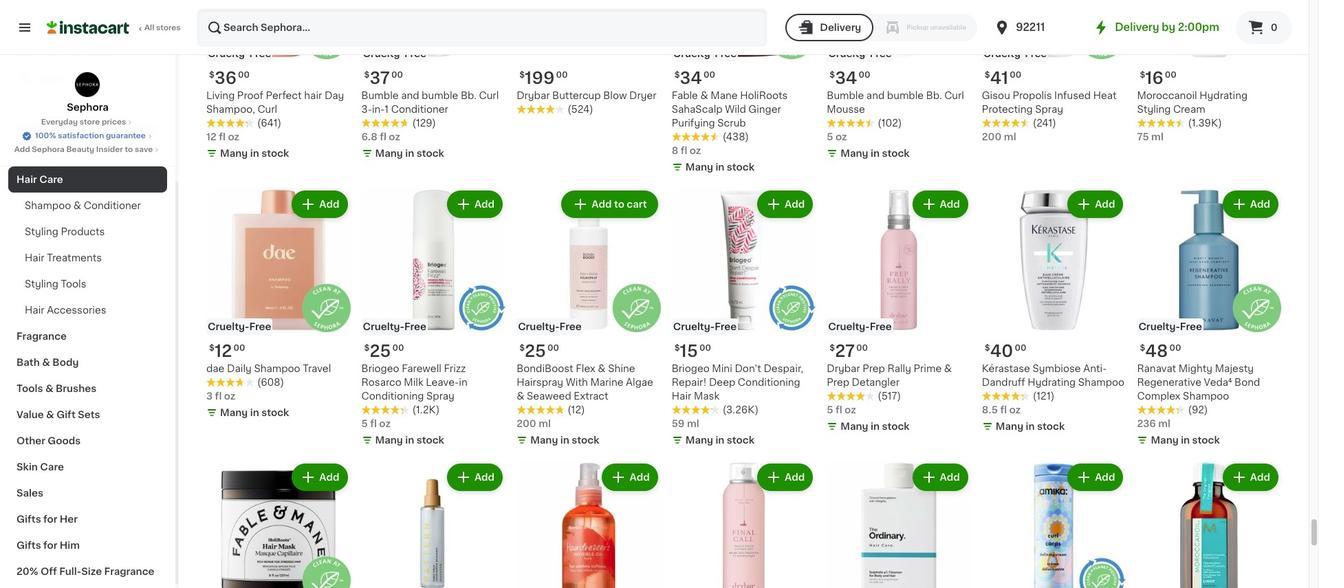 Task type: vqa. For each thing, say whether or not it's contained in the screenshot.
Don't
yes



Task type: describe. For each thing, give the bounding box(es) containing it.
lists link
[[8, 65, 167, 92]]

conditioner inside 'bumble and bumble bb. curl 3-in-1 conditioner'
[[391, 105, 448, 114]]

cruelty-free up the $ 36 00
[[208, 49, 271, 59]]

37
[[370, 70, 390, 86]]

free up flex
[[560, 322, 582, 331]]

many in stock for (129)
[[375, 149, 444, 158]]

other goods link
[[8, 428, 167, 454]]

skin
[[17, 462, 38, 472]]

in for kérastase symbiose anti- dandruff hydrating shampoo
[[1026, 421, 1035, 431]]

free up the $ 36 00
[[249, 49, 271, 59]]

cruelty- up $ 15 00
[[673, 322, 715, 331]]

sephora link
[[67, 72, 108, 114]]

conditioning inside briogeo farewell frizz rosarco milk leave-in conditioning spray
[[361, 391, 424, 401]]

gisou propolis infused heat protecting spray
[[982, 91, 1117, 114]]

oz for 34
[[690, 146, 701, 156]]

34 for bumble
[[835, 70, 857, 86]]

hair treatments link
[[8, 245, 167, 271]]

everyday store prices link
[[41, 117, 134, 128]]

product group containing 27
[[827, 188, 971, 436]]

oz down mousse
[[836, 132, 847, 142]]

infused
[[1054, 91, 1091, 100]]

$ for dae daily shampoo travel
[[209, 344, 215, 352]]

oz for 40
[[1009, 405, 1021, 414]]

spray inside briogeo farewell frizz rosarco milk leave-in conditioning spray
[[426, 391, 454, 401]]

$ for gisou propolis infused heat protecting spray
[[985, 71, 990, 79]]

12 fl oz
[[206, 132, 239, 142]]

add sephora beauty insider to save
[[14, 146, 153, 153]]

5 fl oz for 27
[[827, 405, 856, 414]]

mini
[[712, 364, 732, 373]]

many for (641)
[[220, 149, 248, 158]]

cruelty- up $ 12 00
[[208, 322, 249, 331]]

holiday
[[17, 122, 55, 132]]

$ for drybar buttercup blow dryer
[[519, 71, 525, 79]]

ginger
[[749, 105, 781, 114]]

& inside value & gift sets link
[[46, 410, 54, 420]]

sales
[[17, 488, 43, 498]]

& inside drybar prep rally prime & prep detangler
[[944, 364, 952, 373]]

00 for briogeo mini don't despair, repair! deep conditioning hair mask
[[699, 344, 711, 352]]

200 ml for 25
[[517, 419, 551, 428]]

5 for 25
[[361, 419, 368, 428]]

add to cart
[[592, 200, 647, 209]]

& down hairspray
[[517, 391, 524, 401]]

0 horizontal spatial prep
[[827, 377, 849, 387]]

199
[[525, 70, 555, 86]]

cruelty-free up $ 27 00
[[828, 322, 892, 331]]

in for dae daily shampoo travel
[[250, 408, 259, 417]]

makeup link
[[8, 140, 167, 166]]

cruelty-free up $ 12 00
[[208, 322, 271, 331]]

instacart logo image
[[47, 19, 129, 36]]

fl for 40
[[1000, 405, 1007, 414]]

fable & mane holiroots sahascalp wild ginger purifying scrub
[[672, 91, 788, 128]]

$ for bumble and bumble bb. curl 3-in-1 conditioner
[[364, 71, 370, 79]]

$ for living proof perfect hair day shampoo, curl
[[209, 71, 215, 79]]

curl for 34
[[944, 91, 964, 100]]

hydrating inside the kérastase symbiose anti- dandruff hydrating shampoo
[[1028, 377, 1076, 387]]

75 ml
[[1137, 132, 1164, 142]]

other goods
[[17, 436, 81, 446]]

all
[[144, 24, 154, 32]]

many in stock for (3.26k)
[[685, 435, 755, 445]]

many in stock for (92)
[[1151, 435, 1220, 445]]

$ 12 00
[[209, 343, 245, 359]]

gifts for her link
[[8, 506, 167, 532]]

cruelty-free up mane
[[673, 49, 737, 59]]

conditioning inside the briogeo mini don't despair, repair! deep conditioning hair mask
[[738, 377, 800, 387]]

gifts for gifts for her
[[17, 514, 41, 524]]

$ for ranavat mighty majesty regenerative veda⁴ bond complex shampoo
[[1140, 344, 1145, 352]]

3-
[[361, 105, 372, 114]]

many for (92)
[[1151, 435, 1179, 445]]

prime
[[914, 364, 942, 373]]

many in stock for (102)
[[841, 149, 910, 158]]

1
[[385, 105, 389, 114]]

8 fl oz
[[672, 146, 701, 156]]

styling products
[[25, 227, 105, 237]]

00 for ranavat mighty majesty regenerative veda⁴ bond complex shampoo
[[1169, 344, 1181, 352]]

bath & body link
[[8, 349, 167, 376]]

(1.2k)
[[412, 405, 440, 414]]

00 for dae daily shampoo travel
[[233, 344, 245, 352]]

buttercup
[[552, 91, 601, 100]]

ml for 48
[[1158, 419, 1171, 428]]

0 horizontal spatial sephora
[[32, 146, 65, 153]]

insider
[[96, 146, 123, 153]]

mighty
[[1179, 364, 1213, 373]]

fl for 37
[[380, 132, 386, 142]]

cruelty- up '$ 37 00'
[[363, 49, 404, 59]]

delivery for delivery by 2:00pm
[[1115, 22, 1159, 32]]

hair for hair care
[[17, 175, 37, 184]]

6.8
[[361, 132, 377, 142]]

fl for 34
[[681, 146, 687, 156]]

dandruff
[[982, 377, 1025, 387]]

100% satisfaction guarantee button
[[21, 128, 154, 142]]

25 for briogeo farewell frizz rosarco milk leave-in conditioning spray
[[370, 343, 391, 359]]

(608)
[[257, 377, 284, 387]]

full-
[[59, 567, 81, 576]]

100% satisfaction guarantee
[[35, 132, 146, 140]]

with
[[566, 377, 588, 387]]

cruelty- up the fable
[[673, 49, 715, 59]]

gifts for him
[[17, 541, 80, 550]]

other
[[17, 436, 45, 446]]

symbiose
[[1033, 364, 1081, 373]]

hair inside the briogeo mini don't despair, repair! deep conditioning hair mask
[[672, 391, 691, 401]]

5 for 27
[[827, 405, 833, 414]]

oz for 36
[[228, 132, 239, 142]]

styling tools link
[[8, 271, 167, 297]]

stock for (1.2k)
[[417, 435, 444, 445]]

sales link
[[8, 480, 167, 506]]

stock for (438)
[[727, 162, 755, 172]]

product group containing 40
[[982, 188, 1126, 436]]

8.5
[[982, 405, 998, 414]]

add inside 'button'
[[592, 200, 612, 209]]

free down service type group
[[870, 49, 892, 59]]

daily
[[227, 364, 252, 373]]

curl inside living proof perfect hair day shampoo, curl
[[257, 105, 277, 114]]

36
[[215, 70, 237, 86]]

many in stock for (438)
[[685, 162, 755, 172]]

proof
[[237, 91, 263, 100]]

(3.26k)
[[723, 405, 759, 414]]

0 vertical spatial sephora
[[67, 102, 108, 112]]

& inside fable & mane holiroots sahascalp wild ginger purifying scrub
[[700, 91, 708, 100]]

cruelty- up the $ 36 00
[[208, 49, 249, 59]]

bumble for 34
[[827, 91, 864, 100]]

& up "marine"
[[598, 364, 606, 373]]

200 for 25
[[517, 419, 536, 428]]

& inside 'bath & body' link
[[42, 358, 50, 367]]

cruelty-free down service type group
[[828, 49, 892, 59]]

shampoo inside "link"
[[25, 201, 71, 210]]

styling for styling products
[[25, 227, 58, 237]]

free up farewell
[[404, 322, 426, 331]]

drybar for 199
[[517, 91, 550, 100]]

gift
[[57, 410, 76, 420]]

bond
[[1235, 377, 1260, 387]]

service type group
[[786, 14, 977, 41]]

buy it again
[[39, 46, 97, 56]]

cruelty-free up bondiboost
[[518, 322, 582, 331]]

blow
[[603, 91, 627, 100]]

0 button
[[1236, 11, 1292, 44]]

gisou
[[982, 91, 1010, 100]]

in for bumble and bumble bb. curl 3-in-1 conditioner
[[405, 149, 414, 158]]

00 for living proof perfect hair day shampoo, curl
[[238, 71, 250, 79]]

shine
[[608, 364, 635, 373]]

cruelty-free up '$ 37 00'
[[363, 49, 426, 59]]

spray inside gisou propolis infused heat protecting spray
[[1035, 105, 1063, 114]]

40
[[990, 343, 1013, 359]]

travel
[[303, 364, 331, 373]]

many for (517)
[[841, 421, 868, 431]]

stock for (129)
[[417, 149, 444, 158]]

00 for bumble and bumble bb. curl mousse
[[859, 71, 870, 79]]

skin care link
[[8, 454, 167, 480]]

free up $ 48 00
[[1180, 322, 1202, 331]]

00 for fable & mane holiroots sahascalp wild ginger purifying scrub
[[704, 71, 715, 79]]

day
[[325, 91, 344, 100]]

product group containing 48
[[1137, 188, 1281, 450]]

deep
[[709, 377, 735, 387]]

& inside tools & brushes link
[[45, 384, 53, 393]]

fl for 36
[[219, 132, 226, 142]]

00 for moroccanoil hydrating styling cream
[[1165, 71, 1177, 79]]

& inside shampoo & conditioner "link"
[[73, 201, 81, 210]]

00 for bondiboost flex & shine hairspray with marine algae & seaweed extract
[[547, 344, 559, 352]]

fl for 12
[[215, 391, 222, 401]]

cruelty-free up $ 48 00
[[1139, 322, 1202, 331]]

oz for 27
[[845, 405, 856, 414]]

moroccanoil
[[1137, 91, 1197, 100]]

in for briogeo mini don't despair, repair! deep conditioning hair mask
[[716, 435, 725, 445]]

mask
[[694, 391, 719, 401]]

20% off full-size fragrance link
[[8, 558, 167, 585]]

$ for bumble and bumble bb. curl mousse
[[830, 71, 835, 79]]

(524)
[[567, 105, 593, 114]]

$ for bondiboost flex & shine hairspray with marine algae & seaweed extract
[[519, 344, 525, 352]]

despair,
[[764, 364, 803, 373]]

75
[[1137, 132, 1149, 142]]

5 for 34
[[827, 132, 833, 142]]

many in stock for (121)
[[996, 421, 1065, 431]]

shampoo,
[[206, 105, 255, 114]]

styling tools
[[25, 279, 86, 289]]

free up mane
[[715, 49, 737, 59]]

milk
[[404, 377, 423, 387]]

92211
[[1016, 22, 1045, 32]]

cruelty- up $ 41 00
[[983, 49, 1025, 59]]

free up 'bumble and bumble bb. curl 3-in-1 conditioner'
[[404, 49, 426, 59]]

200 ml for 41
[[982, 132, 1016, 142]]

$ 34 00 for bumble
[[830, 70, 870, 86]]

cruelty- up bondiboost
[[518, 322, 560, 331]]

many in stock for (517)
[[841, 421, 910, 431]]

25 for bondiboost flex & shine hairspray with marine algae & seaweed extract
[[525, 343, 546, 359]]

1 vertical spatial beauty
[[66, 146, 94, 153]]

bumble for 37
[[422, 91, 458, 100]]

92211 button
[[994, 8, 1076, 47]]

many for (102)
[[841, 149, 868, 158]]

cruelty-free up $ 41 00
[[983, 49, 1047, 59]]

value & gift sets
[[17, 410, 100, 420]]

tools & brushes
[[17, 384, 96, 393]]

ml for 25
[[539, 419, 551, 428]]



Task type: locate. For each thing, give the bounding box(es) containing it.
00 for briogeo farewell frizz rosarco milk leave-in conditioning spray
[[392, 344, 404, 352]]

care for hair care
[[39, 175, 63, 184]]

hair treatments
[[25, 253, 102, 263]]

in inside briogeo farewell frizz rosarco milk leave-in conditioning spray
[[459, 377, 467, 387]]

gifts up 20%
[[17, 541, 41, 550]]

1 horizontal spatial delivery
[[1115, 22, 1159, 32]]

in down "(12)"
[[560, 435, 569, 445]]

2 $ 34 00 from the left
[[674, 70, 715, 86]]

free up dae daily shampoo travel in the bottom left of the page
[[249, 322, 271, 331]]

00 inside $ 15 00
[[699, 344, 711, 352]]

00 up mousse
[[859, 71, 870, 79]]

in for drybar prep rally prime & prep detangler
[[871, 421, 880, 431]]

1 vertical spatial conditioner
[[84, 201, 141, 210]]

curl
[[944, 91, 964, 100], [479, 91, 499, 100], [257, 105, 277, 114]]

$ inside $ 27 00
[[830, 344, 835, 352]]

00 for drybar buttercup blow dryer
[[556, 71, 568, 79]]

stock for (641)
[[261, 149, 289, 158]]

1 34 from the left
[[835, 70, 857, 86]]

moroccanoil hydrating styling cream
[[1137, 91, 1248, 114]]

for left him
[[43, 541, 57, 550]]

★★★★★
[[517, 105, 565, 114], [517, 105, 565, 114], [206, 118, 254, 128], [206, 118, 254, 128], [827, 118, 875, 128], [827, 118, 875, 128], [361, 118, 410, 128], [361, 118, 410, 128], [982, 118, 1030, 128], [982, 118, 1030, 128], [1137, 118, 1185, 128], [1137, 118, 1185, 128], [672, 132, 720, 142], [672, 132, 720, 142], [206, 377, 254, 387], [206, 377, 254, 387], [827, 391, 875, 401], [827, 391, 875, 401], [982, 391, 1030, 401], [982, 391, 1030, 401], [517, 405, 565, 414], [517, 405, 565, 414], [361, 405, 410, 414], [361, 405, 410, 414], [672, 405, 720, 414], [672, 405, 720, 414], [1137, 405, 1185, 414], [1137, 405, 1185, 414]]

conditioner down hair care link on the top left of page
[[84, 201, 141, 210]]

1 horizontal spatial conditioner
[[391, 105, 448, 114]]

detangler
[[852, 377, 900, 387]]

shampoo & conditioner link
[[8, 193, 167, 219]]

12 down shampoo,
[[206, 132, 217, 142]]

wild
[[725, 105, 746, 114]]

styling inside styling tools 'link'
[[25, 279, 58, 289]]

bumble for 34
[[887, 91, 924, 100]]

0 horizontal spatial conditioning
[[361, 391, 424, 401]]

1 vertical spatial gifts
[[17, 541, 41, 550]]

None search field
[[197, 8, 768, 47]]

prices
[[102, 118, 126, 126]]

$ 25 00 for bondiboost
[[519, 343, 559, 359]]

$ 36 00
[[209, 70, 250, 86]]

many in stock for (641)
[[220, 149, 289, 158]]

stock down (102)
[[882, 149, 910, 158]]

all stores
[[144, 24, 181, 32]]

bb. inside bumble and bumble bb. curl mousse
[[926, 91, 942, 100]]

many in stock down (438)
[[685, 162, 755, 172]]

add
[[14, 146, 30, 153], [319, 200, 339, 209], [474, 200, 495, 209], [592, 200, 612, 209], [785, 200, 805, 209], [940, 200, 960, 209], [1095, 200, 1115, 209], [1250, 200, 1270, 209], [319, 472, 339, 482], [474, 472, 495, 482], [630, 472, 650, 482], [785, 472, 805, 482], [940, 472, 960, 482], [1095, 472, 1115, 482], [1250, 472, 1270, 482]]

and inside bumble and bumble bb. curl mousse
[[866, 91, 885, 100]]

1 horizontal spatial conditioning
[[738, 377, 800, 387]]

gifts for gifts for him
[[17, 541, 41, 550]]

prep up the detangler
[[863, 364, 885, 373]]

curl for 37
[[479, 91, 499, 100]]

hair down makeup
[[17, 175, 37, 184]]

for inside "link"
[[43, 514, 57, 524]]

1 25 from the left
[[525, 343, 546, 359]]

stock down the (1.2k)
[[417, 435, 444, 445]]

2 bumble from the left
[[422, 91, 458, 100]]

2:00pm
[[1178, 22, 1219, 32]]

0 horizontal spatial bumble
[[361, 91, 399, 100]]

1 horizontal spatial bumble
[[827, 91, 864, 100]]

tools inside 'link'
[[61, 279, 86, 289]]

1 $ 34 00 from the left
[[830, 70, 870, 86]]

treatments
[[47, 253, 102, 263]]

many for (438)
[[685, 162, 713, 172]]

ml for 41
[[1004, 132, 1016, 142]]

care
[[39, 175, 63, 184], [40, 462, 64, 472]]

& right the prime
[[944, 364, 952, 373]]

regenerative
[[1137, 377, 1201, 387]]

oz
[[228, 132, 239, 142], [836, 132, 847, 142], [389, 132, 400, 142], [690, 146, 701, 156], [224, 391, 236, 401], [845, 405, 856, 414], [1009, 405, 1021, 414], [379, 419, 391, 428]]

stock for (102)
[[882, 149, 910, 158]]

0 vertical spatial prep
[[863, 364, 885, 373]]

bb. for 37
[[461, 91, 477, 100]]

drybar for 27
[[827, 364, 860, 373]]

shampoo up the (92)
[[1183, 391, 1229, 401]]

many in stock for (12)
[[530, 435, 599, 445]]

stock for (12)
[[572, 435, 599, 445]]

$ inside $ 40 00
[[985, 344, 990, 352]]

delivery button
[[786, 14, 874, 41]]

00 inside $ 16 00
[[1165, 71, 1177, 79]]

0 vertical spatial 5
[[827, 132, 833, 142]]

$ inside $ 199 00
[[519, 71, 525, 79]]

rally
[[888, 364, 911, 373]]

1 vertical spatial for
[[43, 541, 57, 550]]

styling products link
[[8, 219, 167, 245]]

48
[[1145, 343, 1168, 359]]

goods
[[48, 436, 81, 446]]

1 horizontal spatial beauty
[[121, 122, 156, 132]]

sephora up store
[[67, 102, 108, 112]]

mane
[[711, 91, 738, 100]]

0 horizontal spatial hydrating
[[1028, 377, 1076, 387]]

0 vertical spatial tools
[[61, 279, 86, 289]]

cruelty- down delivery button
[[828, 49, 870, 59]]

$ 34 00 for fable
[[674, 70, 715, 86]]

0 horizontal spatial $ 25 00
[[364, 343, 404, 359]]

many in stock down "6.8 fl oz"
[[375, 149, 444, 158]]

and up (102)
[[866, 91, 885, 100]]

many
[[220, 149, 248, 158], [841, 149, 868, 158], [375, 149, 403, 158], [685, 162, 713, 172], [220, 408, 248, 417], [841, 421, 868, 431], [996, 421, 1023, 431], [530, 435, 558, 445], [375, 435, 403, 445], [685, 435, 713, 445], [1151, 435, 1179, 445]]

delivery
[[1115, 22, 1159, 32], [820, 23, 861, 32]]

briogeo inside the briogeo mini don't despair, repair! deep conditioning hair mask
[[672, 364, 710, 373]]

1 vertical spatial 5
[[827, 405, 833, 414]]

00 inside the $ 36 00
[[238, 71, 250, 79]]

hydrating inside 'moroccanoil hydrating styling cream'
[[1200, 91, 1248, 100]]

fl right 6.8
[[380, 132, 386, 142]]

bb. inside 'bumble and bumble bb. curl 3-in-1 conditioner'
[[461, 91, 477, 100]]

ml right 236
[[1158, 419, 1171, 428]]

0 vertical spatial conditioning
[[738, 377, 800, 387]]

many in stock down (608)
[[220, 408, 289, 417]]

1 horizontal spatial bb.
[[926, 91, 942, 100]]

bumble inside bumble and bumble bb. curl mousse
[[827, 91, 864, 100]]

and for 34
[[866, 91, 885, 100]]

1 gifts from the top
[[17, 514, 41, 524]]

0 vertical spatial styling
[[1137, 105, 1171, 114]]

Search field
[[198, 10, 766, 45]]

(92)
[[1188, 405, 1208, 414]]

$ inside $ 41 00
[[985, 71, 990, 79]]

party
[[57, 122, 84, 132]]

shampoo up (608)
[[254, 364, 300, 373]]

1 vertical spatial care
[[40, 462, 64, 472]]

care right skin
[[40, 462, 64, 472]]

$ inside $ 16 00
[[1140, 71, 1145, 79]]

1 vertical spatial 200 ml
[[517, 419, 551, 428]]

sephora down 100%
[[32, 146, 65, 153]]

bumble
[[887, 91, 924, 100], [422, 91, 458, 100]]

1 horizontal spatial spray
[[1035, 105, 1063, 114]]

bumble inside bumble and bumble bb. curl mousse
[[887, 91, 924, 100]]

0 vertical spatial for
[[43, 514, 57, 524]]

$ inside '$ 37 00'
[[364, 71, 370, 79]]

2 and from the left
[[401, 91, 419, 100]]

cream
[[1173, 105, 1205, 114]]

kérastase
[[982, 364, 1030, 373]]

and for 37
[[401, 91, 419, 100]]

8
[[672, 146, 678, 156]]

oz for 37
[[389, 132, 400, 142]]

curl inside bumble and bumble bb. curl mousse
[[944, 91, 964, 100]]

prep down 27 at the right bottom of the page
[[827, 377, 849, 387]]

delivery inside "link"
[[1115, 22, 1159, 32]]

don't
[[735, 364, 761, 373]]

conditioning down rosarco at the left of page
[[361, 391, 424, 401]]

and inside 'bumble and bumble bb. curl 3-in-1 conditioner'
[[401, 91, 419, 100]]

many in stock for (1.2k)
[[375, 435, 444, 445]]

2 25 from the left
[[370, 343, 391, 359]]

$ 41 00
[[985, 70, 1021, 86]]

$ up drybar prep rally prime & prep detangler
[[830, 344, 835, 352]]

1 vertical spatial 5 fl oz
[[361, 419, 391, 428]]

$ for drybar prep rally prime & prep detangler
[[830, 344, 835, 352]]

1 horizontal spatial curl
[[479, 91, 499, 100]]

many for (121)
[[996, 421, 1023, 431]]

00 inside $ 199 00
[[556, 71, 568, 79]]

1 horizontal spatial fragrance
[[104, 567, 154, 576]]

1 horizontal spatial $ 25 00
[[519, 343, 559, 359]]

34 for fable
[[680, 70, 702, 86]]

59 ml
[[672, 419, 699, 428]]

frizz
[[444, 364, 466, 373]]

stock for (608)
[[261, 408, 289, 417]]

1 horizontal spatial and
[[866, 91, 885, 100]]

living
[[206, 91, 235, 100]]

0 horizontal spatial $ 34 00
[[674, 70, 715, 86]]

delivery inside button
[[820, 23, 861, 32]]

2 bumble from the left
[[361, 91, 399, 100]]

cruelty-free up $ 15 00
[[673, 322, 737, 331]]

free down 92211 popup button
[[1025, 49, 1047, 59]]

0 vertical spatial fragrance
[[17, 331, 67, 341]]

200 ml
[[982, 132, 1016, 142], [517, 419, 551, 428]]

fl for 25
[[370, 419, 377, 428]]

in down the (92)
[[1181, 435, 1190, 445]]

$ inside $ 15 00
[[674, 344, 680, 352]]

$ 25 00 for briogeo
[[364, 343, 404, 359]]

bumble and bumble bb. curl 3-in-1 conditioner
[[361, 91, 499, 114]]

bumble up "(129)"
[[422, 91, 458, 100]]

briogeo up rosarco at the left of page
[[361, 364, 399, 373]]

2 bb. from the left
[[461, 91, 477, 100]]

cruelty-free up farewell
[[363, 322, 426, 331]]

1 bb. from the left
[[926, 91, 942, 100]]

oz down the detangler
[[845, 405, 856, 414]]

200 for 41
[[982, 132, 1002, 142]]

0 vertical spatial spray
[[1035, 105, 1063, 114]]

0 vertical spatial 12
[[206, 132, 217, 142]]

majesty
[[1215, 364, 1254, 373]]

curl up (641)
[[257, 105, 277, 114]]

00 inside $ 27 00
[[856, 344, 868, 352]]

0 horizontal spatial fragrance
[[17, 331, 67, 341]]

drybar
[[517, 91, 550, 100], [827, 364, 860, 373]]

0 horizontal spatial and
[[401, 91, 419, 100]]

living proof perfect hair day shampoo, curl
[[206, 91, 344, 114]]

0 vertical spatial care
[[39, 175, 63, 184]]

fl right 3
[[215, 391, 222, 401]]

&
[[700, 91, 708, 100], [73, 201, 81, 210], [42, 358, 50, 367], [598, 364, 606, 373], [944, 364, 952, 373], [45, 384, 53, 393], [517, 391, 524, 401], [46, 410, 54, 420]]

1 and from the left
[[866, 91, 885, 100]]

in for bondiboost flex & shine hairspray with marine algae & seaweed extract
[[560, 435, 569, 445]]

spray up (241)
[[1035, 105, 1063, 114]]

0 horizontal spatial 25
[[370, 343, 391, 359]]

0 vertical spatial drybar
[[517, 91, 550, 100]]

1 horizontal spatial tools
[[61, 279, 86, 289]]

00 up farewell
[[392, 344, 404, 352]]

cruelty- up $ 27 00
[[828, 322, 870, 331]]

1 horizontal spatial $ 34 00
[[830, 70, 870, 86]]

accessories
[[47, 305, 106, 315]]

in for fable & mane holiroots sahascalp wild ginger purifying scrub
[[716, 162, 725, 172]]

0 horizontal spatial to
[[125, 146, 133, 153]]

0 horizontal spatial 200
[[517, 419, 536, 428]]

add sephora beauty insider to save link
[[14, 144, 161, 155]]

fable
[[672, 91, 698, 100]]

cruelty- up rosarco at the left of page
[[363, 322, 404, 331]]

spray down the leave-
[[426, 391, 454, 401]]

briogeo inside briogeo farewell frizz rosarco milk leave-in conditioning spray
[[361, 364, 399, 373]]

everyday store prices
[[41, 118, 126, 126]]

2 vertical spatial styling
[[25, 279, 58, 289]]

in for briogeo farewell frizz rosarco milk leave-in conditioning spray
[[405, 435, 414, 445]]

00 inside '$ 37 00'
[[391, 71, 403, 79]]

in down (438)
[[716, 162, 725, 172]]

sephora logo image
[[75, 72, 101, 98]]

2 for from the top
[[43, 541, 57, 550]]

0 horizontal spatial beauty
[[66, 146, 94, 153]]

repair!
[[672, 377, 707, 387]]

0 horizontal spatial 200 ml
[[517, 419, 551, 428]]

conditioner inside shampoo & conditioner "link"
[[84, 201, 141, 210]]

products
[[61, 227, 105, 237]]

$ for kérastase symbiose anti- dandruff hydrating shampoo
[[985, 344, 990, 352]]

seaweed
[[527, 391, 571, 401]]

product group containing 12
[[206, 188, 350, 422]]

0 horizontal spatial delivery
[[820, 23, 861, 32]]

bumble inside 'bumble and bumble bb. curl 3-in-1 conditioner'
[[361, 91, 399, 100]]

ml for 16
[[1151, 132, 1164, 142]]

0 vertical spatial beauty
[[121, 122, 156, 132]]

dae
[[206, 364, 224, 373]]

00 right 36
[[238, 71, 250, 79]]

00 inside $ 41 00
[[1010, 71, 1021, 79]]

many for (12)
[[530, 435, 558, 445]]

hair for hair accessories
[[25, 305, 44, 315]]

stock down (641)
[[261, 149, 289, 158]]

beauty down satisfaction
[[66, 146, 94, 153]]

5 fl oz for 25
[[361, 419, 391, 428]]

many for (1.2k)
[[375, 435, 403, 445]]

shampoo inside ranavat mighty majesty regenerative veda⁴ bond complex shampoo
[[1183, 391, 1229, 401]]

1 vertical spatial tools
[[17, 384, 43, 393]]

$ down search field
[[519, 71, 525, 79]]

200 down seaweed at the left of page
[[517, 419, 536, 428]]

in for ranavat mighty majesty regenerative veda⁴ bond complex shampoo
[[1181, 435, 1190, 445]]

marine
[[590, 377, 623, 387]]

1 horizontal spatial sephora
[[67, 102, 108, 112]]

many in stock down "(121)"
[[996, 421, 1065, 431]]

many in stock down "(12)"
[[530, 435, 599, 445]]

extract
[[574, 391, 608, 401]]

drybar down 27 at the right bottom of the page
[[827, 364, 860, 373]]

brushes
[[56, 384, 96, 393]]

fl for 27
[[836, 405, 842, 414]]

in for living proof perfect hair day shampoo, curl
[[250, 149, 259, 158]]

(121)
[[1033, 391, 1055, 401]]

everyday
[[41, 118, 78, 126]]

34 up mousse
[[835, 70, 857, 86]]

in for bumble and bumble bb. curl mousse
[[871, 149, 880, 158]]

$ up bondiboost
[[519, 344, 525, 352]]

cart
[[627, 200, 647, 209]]

bondiboost flex & shine hairspray with marine algae & seaweed extract
[[517, 364, 653, 401]]

1 vertical spatial prep
[[827, 377, 849, 387]]

1 horizontal spatial to
[[614, 200, 624, 209]]

shampoo down anti-
[[1078, 377, 1125, 387]]

$ for briogeo farewell frizz rosarco milk leave-in conditioning spray
[[364, 344, 370, 352]]

holiday party ready beauty
[[17, 122, 156, 132]]

ml down protecting
[[1004, 132, 1016, 142]]

gifts inside "link"
[[17, 514, 41, 524]]

0 horizontal spatial spray
[[426, 391, 454, 401]]

$ 40 00
[[985, 343, 1026, 359]]

$ inside $ 12 00
[[209, 344, 215, 352]]

1 horizontal spatial 200 ml
[[982, 132, 1016, 142]]

for for her
[[43, 514, 57, 524]]

stock for (3.26k)
[[727, 435, 755, 445]]

1 vertical spatial styling
[[25, 227, 58, 237]]

0 horizontal spatial 5 fl oz
[[361, 419, 391, 428]]

1 horizontal spatial 200
[[982, 132, 1002, 142]]

briogeo for 15
[[672, 364, 710, 373]]

styling inside 'moroccanoil hydrating styling cream'
[[1137, 105, 1171, 114]]

product group
[[206, 188, 350, 422], [361, 188, 506, 450], [517, 188, 661, 450], [672, 188, 816, 450], [827, 188, 971, 436], [982, 188, 1126, 436], [1137, 188, 1281, 450], [206, 461, 350, 588], [361, 461, 506, 588], [517, 461, 661, 588], [672, 461, 816, 588], [827, 461, 971, 588], [982, 461, 1126, 588], [1137, 461, 1281, 588]]

1 horizontal spatial bumble
[[887, 91, 924, 100]]

$ up mousse
[[830, 71, 835, 79]]

sets
[[78, 410, 100, 420]]

1 $ 25 00 from the left
[[519, 343, 559, 359]]

many in stock down (641)
[[220, 149, 289, 158]]

care inside 'skin care' link
[[40, 462, 64, 472]]

many in stock for (608)
[[220, 408, 289, 417]]

34 up the fable
[[680, 70, 702, 86]]

20%
[[17, 567, 38, 576]]

0 vertical spatial conditioner
[[391, 105, 448, 114]]

00 up mane
[[704, 71, 715, 79]]

$ up dae
[[209, 344, 215, 352]]

stock for (92)
[[1192, 435, 1220, 445]]

for for him
[[43, 541, 57, 550]]

beauty up save
[[121, 122, 156, 132]]

cruelty- up $ 48 00
[[1139, 322, 1180, 331]]

free up mini
[[715, 322, 737, 331]]

stock down (438)
[[727, 162, 755, 172]]

0 vertical spatial 200
[[982, 132, 1002, 142]]

bath
[[17, 358, 40, 367]]

in down (517)
[[871, 421, 880, 431]]

1 briogeo from the left
[[361, 364, 399, 373]]

drybar inside drybar prep rally prime & prep detangler
[[827, 364, 860, 373]]

many in stock down (102)
[[841, 149, 910, 158]]

0 vertical spatial gifts
[[17, 514, 41, 524]]

many down 236 ml at the right bottom of the page
[[1151, 435, 1179, 445]]

1 horizontal spatial 25
[[525, 343, 546, 359]]

2 vertical spatial 5
[[361, 419, 368, 428]]

0 horizontal spatial bumble
[[422, 91, 458, 100]]

oz right 6.8
[[389, 132, 400, 142]]

tools down treatments
[[61, 279, 86, 289]]

mousse
[[827, 105, 865, 114]]

care for skin care
[[40, 462, 64, 472]]

00 right "41"
[[1010, 71, 1021, 79]]

to inside 'button'
[[614, 200, 624, 209]]

holiday party ready beauty link
[[8, 114, 167, 140]]

1 vertical spatial hydrating
[[1028, 377, 1076, 387]]

oz for 12
[[224, 391, 236, 401]]

veda⁴
[[1204, 377, 1232, 387]]

many down 8.5 fl oz
[[996, 421, 1023, 431]]

many in stock down (517)
[[841, 421, 910, 431]]

1 horizontal spatial 5 fl oz
[[827, 405, 856, 414]]

0 horizontal spatial drybar
[[517, 91, 550, 100]]

& up products at left
[[73, 201, 81, 210]]

0 vertical spatial 200 ml
[[982, 132, 1016, 142]]

value
[[17, 410, 44, 420]]

15
[[680, 343, 698, 359]]

oz down shampoo,
[[228, 132, 239, 142]]

1 for from the top
[[43, 514, 57, 524]]

2 gifts from the top
[[17, 541, 41, 550]]

1 horizontal spatial 34
[[835, 70, 857, 86]]

0 horizontal spatial conditioner
[[84, 201, 141, 210]]

5 down mousse
[[827, 132, 833, 142]]

0 horizontal spatial briogeo
[[361, 364, 399, 373]]

in down (608)
[[250, 408, 259, 417]]

hair accessories
[[25, 305, 106, 315]]

and up "(129)"
[[401, 91, 419, 100]]

buy it again link
[[8, 37, 167, 65]]

0 vertical spatial 5 fl oz
[[827, 405, 856, 414]]

product group containing 15
[[672, 188, 816, 450]]

1 vertical spatial to
[[614, 200, 624, 209]]

1 vertical spatial drybar
[[827, 364, 860, 373]]

$ inside $ 48 00
[[1140, 344, 1145, 352]]

00 inside $ 48 00
[[1169, 344, 1181, 352]]

styling inside styling products "link"
[[25, 227, 58, 237]]

1 horizontal spatial hydrating
[[1200, 91, 1248, 100]]

00 for gisou propolis infused heat protecting spray
[[1010, 71, 1021, 79]]

briogeo
[[361, 364, 399, 373], [672, 364, 710, 373]]

2 34 from the left
[[680, 70, 702, 86]]

41
[[990, 70, 1008, 86]]

stock
[[261, 149, 289, 158], [882, 149, 910, 158], [417, 149, 444, 158], [727, 162, 755, 172], [261, 408, 289, 417], [882, 421, 910, 431], [1037, 421, 1065, 431], [572, 435, 599, 445], [417, 435, 444, 445], [727, 435, 755, 445], [1192, 435, 1220, 445]]

conditioning down despair,
[[738, 377, 800, 387]]

1 vertical spatial 12
[[215, 343, 232, 359]]

00 for kérastase symbiose anti- dandruff hydrating shampoo
[[1015, 344, 1026, 352]]

2 $ 25 00 from the left
[[364, 343, 404, 359]]

hair for hair treatments
[[25, 253, 44, 263]]

1 vertical spatial sephora
[[32, 146, 65, 153]]

25 up rosarco at the left of page
[[370, 343, 391, 359]]

0 horizontal spatial 34
[[680, 70, 702, 86]]

hair up styling tools
[[25, 253, 44, 263]]

sahascalp
[[672, 105, 723, 114]]

many down 5 oz
[[841, 149, 868, 158]]

briogeo mini don't despair, repair! deep conditioning hair mask
[[672, 364, 803, 401]]

2 horizontal spatial curl
[[944, 91, 964, 100]]

curl inside 'bumble and bumble bb. curl 3-in-1 conditioner'
[[479, 91, 499, 100]]

all stores link
[[47, 8, 182, 47]]

$ up kérastase
[[985, 344, 990, 352]]

1 vertical spatial conditioning
[[361, 391, 424, 401]]

$ for briogeo mini don't despair, repair! deep conditioning hair mask
[[674, 344, 680, 352]]

0 vertical spatial hydrating
[[1200, 91, 1248, 100]]

oz right 8
[[690, 146, 701, 156]]

$ for moroccanoil hydrating styling cream
[[1140, 71, 1145, 79]]

1 vertical spatial fragrance
[[104, 567, 154, 576]]

$ 25 00
[[519, 343, 559, 359], [364, 343, 404, 359]]

shampoo inside the kérastase symbiose anti- dandruff hydrating shampoo
[[1078, 377, 1125, 387]]

holiroots
[[740, 91, 788, 100]]

delivery for delivery
[[820, 23, 861, 32]]

bumble up (102)
[[887, 91, 924, 100]]

free up rally
[[870, 322, 892, 331]]

0 horizontal spatial tools
[[17, 384, 43, 393]]

ranavat mighty majesty regenerative veda⁴ bond complex shampoo
[[1137, 364, 1260, 401]]

ml right 75
[[1151, 132, 1164, 142]]

many for (608)
[[220, 408, 248, 417]]

body
[[52, 358, 79, 367]]

many for (129)
[[375, 149, 403, 158]]

200 ml down protecting
[[982, 132, 1016, 142]]

1 horizontal spatial drybar
[[827, 364, 860, 373]]

bumble inside 'bumble and bumble bb. curl 3-in-1 conditioner'
[[422, 91, 458, 100]]

2 briogeo from the left
[[672, 364, 710, 373]]

many for (3.26k)
[[685, 435, 713, 445]]

0 horizontal spatial bb.
[[461, 91, 477, 100]]

1 vertical spatial 200
[[517, 419, 536, 428]]

0 vertical spatial to
[[125, 146, 133, 153]]

stock for (517)
[[882, 421, 910, 431]]

$ up moroccanoil
[[1140, 71, 1145, 79]]

00 inside $ 40 00
[[1015, 344, 1026, 352]]

oz for 25
[[379, 419, 391, 428]]

1 horizontal spatial briogeo
[[672, 364, 710, 373]]

1 bumble from the left
[[827, 91, 864, 100]]

care inside hair care link
[[39, 175, 63, 184]]

00 right 37
[[391, 71, 403, 79]]

00 for bumble and bumble bb. curl 3-in-1 conditioner
[[391, 71, 403, 79]]

1 bumble from the left
[[887, 91, 924, 100]]

stock down (608)
[[261, 408, 289, 417]]

farewell
[[402, 364, 441, 373]]

$ up living
[[209, 71, 215, 79]]

$ up rosarco at the left of page
[[364, 344, 370, 352]]

1 vertical spatial spray
[[426, 391, 454, 401]]

6.8 fl oz
[[361, 132, 400, 142]]

1 horizontal spatial prep
[[863, 364, 885, 373]]

25 up bondiboost
[[525, 343, 546, 359]]

in down "(129)"
[[405, 149, 414, 158]]

(129)
[[412, 118, 436, 128]]

briogeo farewell frizz rosarco milk leave-in conditioning spray
[[361, 364, 467, 401]]

$ for fable & mane holiroots sahascalp wild ginger purifying scrub
[[674, 71, 680, 79]]

00 inside $ 12 00
[[233, 344, 245, 352]]

0 horizontal spatial curl
[[257, 105, 277, 114]]

$ inside the $ 36 00
[[209, 71, 215, 79]]



